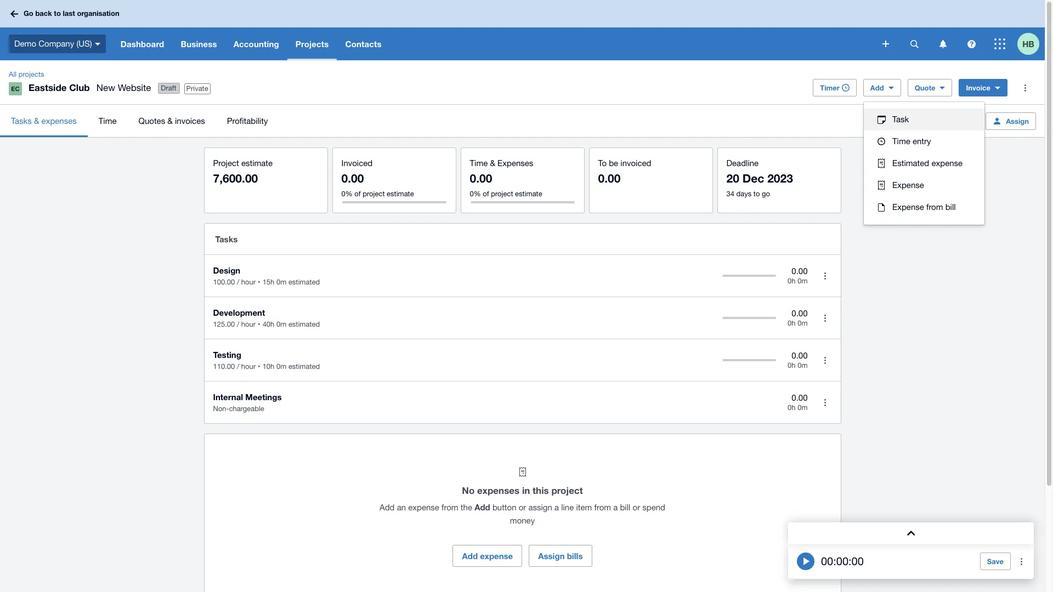 Task type: locate. For each thing, give the bounding box(es) containing it.
0 horizontal spatial tasks
[[11, 116, 32, 125]]

/ right 100.00 on the left top of page
[[237, 278, 239, 286]]

3 hour from the top
[[241, 363, 256, 371]]

assign down invoice popup button
[[1006, 117, 1029, 125]]

entry
[[913, 137, 931, 146]]

project inside invoiced 0.00 0% of project estimate
[[363, 190, 385, 198]]

svg image
[[910, 40, 918, 48], [939, 40, 946, 48], [95, 43, 100, 45]]

project estimate 7,600.00
[[213, 159, 273, 185]]

1 0.00 0h 0m from the top
[[788, 266, 808, 285]]

1 horizontal spatial svg image
[[910, 40, 918, 48]]

wrapper image inside the estimated expense button
[[875, 159, 888, 168]]

more options image for development
[[814, 307, 836, 329]]

hour for design
[[241, 278, 256, 286]]

hour inside development 125.00 / hour • 40h 0m estimated
[[241, 320, 256, 329]]

2 horizontal spatial &
[[490, 159, 495, 168]]

1 vertical spatial •
[[258, 320, 260, 329]]

banner
[[0, 0, 1045, 60]]

expense for expense
[[892, 180, 924, 190]]

group
[[864, 102, 985, 225]]

estimated for design
[[288, 278, 320, 286]]

0 horizontal spatial a
[[555, 503, 559, 512]]

estimate inside project estimate 7,600.00
[[241, 159, 273, 168]]

1 vertical spatial hour
[[241, 320, 256, 329]]

0 horizontal spatial 0%
[[341, 190, 353, 198]]

2 horizontal spatial time
[[892, 137, 910, 146]]

• inside testing 110.00 / hour • 10h 0m estimated
[[258, 363, 260, 371]]

hour for development
[[241, 320, 256, 329]]

internal
[[213, 392, 243, 402]]

0 vertical spatial bill
[[945, 202, 956, 212]]

2 wrapper image from the top
[[875, 159, 888, 168]]

project up line
[[551, 485, 583, 496]]

svg image
[[10, 10, 18, 17], [994, 38, 1005, 49], [967, 40, 976, 48], [883, 41, 889, 47]]

chargeable
[[229, 405, 264, 413]]

add expense button
[[453, 545, 522, 567]]

0 horizontal spatial expense
[[408, 503, 439, 512]]

1 wrapper image from the top
[[875, 115, 888, 124]]

2 hour from the top
[[241, 320, 256, 329]]

time
[[99, 116, 117, 125], [892, 137, 910, 146], [470, 159, 488, 168]]

0.00 0h 0m for development
[[788, 309, 808, 328]]

0 horizontal spatial &
[[34, 116, 39, 125]]

design 100.00 / hour • 15h 0m estimated
[[213, 265, 320, 286]]

• left 40h on the bottom of page
[[258, 320, 260, 329]]

1 vertical spatial to
[[754, 190, 760, 198]]

bill inside expense from bill "link"
[[945, 202, 956, 212]]

10h
[[263, 363, 274, 371]]

or up "money"
[[519, 503, 526, 512]]

bill left spend
[[620, 503, 630, 512]]

1 horizontal spatial expenses
[[477, 485, 520, 496]]

tasks up the design
[[215, 234, 238, 244]]

time for time & expenses 0.00 0% of project estimate
[[470, 159, 488, 168]]

2 0h from the top
[[788, 319, 796, 328]]

1 • from the top
[[258, 278, 260, 286]]

0 vertical spatial assign
[[1006, 117, 1029, 125]]

tasks & expenses link
[[0, 105, 88, 137]]

0 horizontal spatial assign
[[538, 551, 565, 561]]

assign
[[528, 503, 552, 512]]

estimated right 40h on the bottom of page
[[288, 320, 320, 329]]

time for time
[[99, 116, 117, 125]]

hour inside design 100.00 / hour • 15h 0m estimated
[[241, 278, 256, 286]]

0.00 inside invoiced 0.00 0% of project estimate
[[341, 172, 364, 185]]

1 vertical spatial bill
[[620, 503, 630, 512]]

0 horizontal spatial expenses
[[41, 116, 77, 125]]

2 • from the top
[[258, 320, 260, 329]]

to left last at the top of the page
[[54, 9, 61, 18]]

to left go
[[754, 190, 760, 198]]

1 more options image from the top
[[814, 265, 836, 287]]

all projects
[[9, 70, 44, 78]]

1 vertical spatial expense
[[892, 202, 924, 212]]

wrapper image
[[875, 115, 888, 124], [875, 159, 888, 168], [875, 180, 888, 190], [875, 203, 888, 211]]

estimated inside development 125.00 / hour • 40h 0m estimated
[[288, 320, 320, 329]]

2 horizontal spatial estimate
[[515, 190, 542, 198]]

banner containing hb
[[0, 0, 1045, 60]]

expense inside button
[[892, 180, 924, 190]]

tasks
[[11, 116, 32, 125], [215, 234, 238, 244]]

expense from bill link
[[864, 196, 985, 218]]

svg image up quote popup button at right top
[[939, 40, 946, 48]]

3 wrapper image from the top
[[875, 180, 888, 190]]

accounting
[[233, 39, 279, 49]]

add for add expense
[[462, 551, 478, 561]]

a
[[555, 503, 559, 512], [613, 503, 618, 512]]

0h for design
[[788, 277, 796, 285]]

34
[[726, 190, 734, 198]]

0 horizontal spatial of
[[355, 190, 361, 198]]

1 0% from the left
[[341, 190, 353, 198]]

2 of from the left
[[483, 190, 489, 198]]

wrapper image for expense
[[875, 180, 888, 190]]

3 more options image from the top
[[814, 392, 836, 414]]

from right item
[[594, 503, 611, 512]]

2 vertical spatial more options image
[[814, 392, 836, 414]]

svg image left "hb"
[[994, 38, 1005, 49]]

1 horizontal spatial tasks
[[215, 234, 238, 244]]

ec
[[11, 85, 20, 92]]

project down expenses
[[491, 190, 513, 198]]

1 horizontal spatial of
[[483, 190, 489, 198]]

time down new
[[99, 116, 117, 125]]

0 vertical spatial estimated
[[288, 278, 320, 286]]

expense right an
[[408, 503, 439, 512]]

estimated
[[892, 159, 929, 168]]

hour inside testing 110.00 / hour • 10h 0m estimated
[[241, 363, 256, 371]]

1 horizontal spatial expense
[[480, 551, 513, 561]]

quote button
[[908, 79, 952, 97]]

1 horizontal spatial to
[[754, 190, 760, 198]]

0 vertical spatial hour
[[241, 278, 256, 286]]

business button
[[172, 27, 225, 60]]

add
[[870, 83, 884, 92], [475, 502, 490, 512], [380, 503, 395, 512], [462, 551, 478, 561]]

tasks for tasks & expenses
[[11, 116, 32, 125]]

& right 'quotes'
[[167, 116, 173, 125]]

1 / from the top
[[237, 278, 239, 286]]

estimated
[[288, 278, 320, 286], [288, 320, 320, 329], [288, 363, 320, 371]]

an
[[397, 503, 406, 512]]

/ right 110.00
[[237, 363, 239, 371]]

1 vertical spatial estimated
[[288, 320, 320, 329]]

back
[[35, 9, 52, 18]]

/ inside testing 110.00 / hour • 10h 0m estimated
[[237, 363, 239, 371]]

0 vertical spatial more options image
[[814, 265, 836, 287]]

of inside time & expenses 0.00 0% of project estimate
[[483, 190, 489, 198]]

2 vertical spatial expense
[[480, 551, 513, 561]]

& left expenses
[[490, 159, 495, 168]]

0 vertical spatial •
[[258, 278, 260, 286]]

100.00
[[213, 278, 235, 286]]

development
[[213, 308, 265, 318]]

2 vertical spatial •
[[258, 363, 260, 371]]

time right wrapper image
[[892, 137, 910, 146]]

assign left bills
[[538, 551, 565, 561]]

1 horizontal spatial assign
[[1006, 117, 1029, 125]]

expenses
[[41, 116, 77, 125], [477, 485, 520, 496]]

1 vertical spatial tasks
[[215, 234, 238, 244]]

bill down the expense button
[[945, 202, 956, 212]]

testing
[[213, 350, 241, 360]]

profitability
[[227, 116, 268, 125]]

/ for design
[[237, 278, 239, 286]]

3 / from the top
[[237, 363, 239, 371]]

estimate inside invoiced 0.00 0% of project estimate
[[387, 190, 414, 198]]

0.00 inside to be invoiced 0.00
[[598, 172, 621, 185]]

add down the the
[[462, 551, 478, 561]]

svg image up quote
[[910, 40, 918, 48]]

quotes & invoices link
[[128, 105, 216, 137]]

wrapper image for task
[[875, 115, 888, 124]]

from left the the
[[442, 503, 458, 512]]

tasks down ec
[[11, 116, 32, 125]]

estimate
[[241, 159, 273, 168], [387, 190, 414, 198], [515, 190, 542, 198]]

task
[[892, 115, 909, 124]]

accounting button
[[225, 27, 287, 60]]

4 0h from the top
[[788, 404, 796, 412]]

add left an
[[380, 503, 395, 512]]

2 horizontal spatial project
[[551, 485, 583, 496]]

0h
[[788, 277, 796, 285], [788, 319, 796, 328], [788, 362, 796, 370], [788, 404, 796, 412]]

2 0.00 0h 0m from the top
[[788, 309, 808, 328]]

• left the 10h
[[258, 363, 260, 371]]

hour left 15h
[[241, 278, 256, 286]]

add button
[[863, 79, 901, 97]]

1 vertical spatial more options image
[[814, 307, 836, 329]]

club
[[69, 82, 90, 93]]

1 vertical spatial expenses
[[477, 485, 520, 496]]

1 vertical spatial /
[[237, 320, 239, 329]]

/ inside design 100.00 / hour • 15h 0m estimated
[[237, 278, 239, 286]]

add right the the
[[475, 502, 490, 512]]

hour left the 10h
[[241, 363, 256, 371]]

2 vertical spatial hour
[[241, 363, 256, 371]]

a left line
[[555, 503, 559, 512]]

more options image
[[1014, 77, 1036, 99], [814, 349, 836, 371], [1011, 551, 1033, 573]]

project inside time & expenses 0.00 0% of project estimate
[[491, 190, 513, 198]]

estimated right 15h
[[288, 278, 320, 286]]

1 horizontal spatial time
[[470, 159, 488, 168]]

•
[[258, 278, 260, 286], [258, 320, 260, 329], [258, 363, 260, 371]]

navigation containing dashboard
[[112, 27, 875, 60]]

hour for testing
[[241, 363, 256, 371]]

bills
[[567, 551, 583, 561]]

more options image
[[814, 265, 836, 287], [814, 307, 836, 329], [814, 392, 836, 414]]

0 vertical spatial /
[[237, 278, 239, 286]]

svg image left go
[[10, 10, 18, 17]]

bill inside add an expense from the add button or assign a line item from a bill or spend money
[[620, 503, 630, 512]]

time entry
[[892, 137, 931, 146]]

1 a from the left
[[555, 503, 559, 512]]

no expenses in this project
[[462, 485, 583, 496]]

add inside button
[[462, 551, 478, 561]]

quotes
[[139, 116, 165, 125]]

2 horizontal spatial from
[[926, 202, 943, 212]]

expense inside list box
[[932, 159, 963, 168]]

estimated inside testing 110.00 / hour • 10h 0m estimated
[[288, 363, 320, 371]]

time inside "time" link
[[99, 116, 117, 125]]

this
[[533, 485, 549, 496]]

1 horizontal spatial &
[[167, 116, 173, 125]]

/ inside development 125.00 / hour • 40h 0m estimated
[[237, 320, 239, 329]]

40h
[[263, 320, 274, 329]]

2 / from the top
[[237, 320, 239, 329]]

0 horizontal spatial time
[[99, 116, 117, 125]]

1 estimated from the top
[[288, 278, 320, 286]]

expense down the expense button
[[892, 202, 924, 212]]

0m
[[798, 277, 808, 285], [276, 278, 286, 286], [798, 319, 808, 328], [276, 320, 286, 329], [798, 362, 808, 370], [276, 363, 286, 371], [798, 404, 808, 412]]

& for quotes
[[167, 116, 173, 125]]

3 0.00 0h 0m from the top
[[788, 351, 808, 370]]

add for add
[[870, 83, 884, 92]]

1 vertical spatial more options image
[[814, 349, 836, 371]]

expense inside "link"
[[892, 202, 924, 212]]

a right item
[[613, 503, 618, 512]]

project for expenses
[[551, 485, 583, 496]]

expenses up button
[[477, 485, 520, 496]]

demo
[[14, 39, 36, 48]]

0 vertical spatial expense
[[932, 159, 963, 168]]

/ down development
[[237, 320, 239, 329]]

0 vertical spatial to
[[54, 9, 61, 18]]

from
[[926, 202, 943, 212], [442, 503, 458, 512], [594, 503, 611, 512]]

add expense
[[462, 551, 513, 561]]

more options image for design
[[814, 265, 836, 287]]

assign for assign bills
[[538, 551, 565, 561]]

company
[[38, 39, 74, 48]]

svg image inside demo company (us) popup button
[[95, 43, 100, 45]]

2 0% from the left
[[470, 190, 481, 198]]

0 horizontal spatial svg image
[[95, 43, 100, 45]]

1 vertical spatial expense
[[408, 503, 439, 512]]

1 expense from the top
[[892, 180, 924, 190]]

expense down "money"
[[480, 551, 513, 561]]

2 expense from the top
[[892, 202, 924, 212]]

/ for development
[[237, 320, 239, 329]]

from down the expense button
[[926, 202, 943, 212]]

expenses down eastside club
[[41, 116, 77, 125]]

& inside time & expenses 0.00 0% of project estimate
[[490, 159, 495, 168]]

1 0h from the top
[[788, 277, 796, 285]]

projects button
[[287, 27, 337, 60]]

wrapper image inside the expense button
[[875, 180, 888, 190]]

dashboard link
[[112, 27, 172, 60]]

2 estimated from the top
[[288, 320, 320, 329]]

1 horizontal spatial estimate
[[387, 190, 414, 198]]

estimated right the 10h
[[288, 363, 320, 371]]

0 vertical spatial tasks
[[11, 116, 32, 125]]

0 horizontal spatial or
[[519, 503, 526, 512]]

2 horizontal spatial expense
[[932, 159, 963, 168]]

3 0h from the top
[[788, 362, 796, 370]]

• for testing
[[258, 363, 260, 371]]

expense for add expense
[[480, 551, 513, 561]]

1 hour from the top
[[241, 278, 256, 286]]

list box
[[864, 102, 985, 225]]

0 vertical spatial time
[[99, 116, 117, 125]]

expense for expense from bill
[[892, 202, 924, 212]]

0%
[[341, 190, 353, 198], [470, 190, 481, 198]]

estimate inside time & expenses 0.00 0% of project estimate
[[515, 190, 542, 198]]

svg image up invoice
[[967, 40, 976, 48]]

from inside expense from bill "link"
[[926, 202, 943, 212]]

wrapper image
[[875, 138, 888, 145]]

internal meetings non-chargeable
[[213, 392, 282, 413]]

expense down estimated
[[892, 180, 924, 190]]

be
[[609, 159, 618, 168]]

no
[[462, 485, 475, 496]]

assign inside 'button'
[[1006, 117, 1029, 125]]

1 horizontal spatial 0%
[[470, 190, 481, 198]]

4 wrapper image from the top
[[875, 203, 888, 211]]

time left expenses
[[470, 159, 488, 168]]

0 horizontal spatial estimate
[[241, 159, 273, 168]]

wrapper image inside expense from bill "link"
[[875, 203, 888, 211]]

group containing task
[[864, 102, 985, 225]]

svg image right (us)
[[95, 43, 100, 45]]

0 horizontal spatial bill
[[620, 503, 630, 512]]

2 more options image from the top
[[814, 307, 836, 329]]

1 horizontal spatial or
[[633, 503, 640, 512]]

svg image inside go back to last organisation link
[[10, 10, 18, 17]]

svg image up add popup button
[[883, 41, 889, 47]]

• inside development 125.00 / hour • 40h 0m estimated
[[258, 320, 260, 329]]

1 horizontal spatial bill
[[945, 202, 956, 212]]

0.00 0h 0m for design
[[788, 266, 808, 285]]

1 horizontal spatial project
[[491, 190, 513, 198]]

2 vertical spatial estimated
[[288, 363, 320, 371]]

110.00
[[213, 363, 235, 371]]

time entry button
[[864, 131, 985, 152]]

demo company (us) button
[[0, 27, 112, 60]]

expense button
[[864, 174, 985, 196]]

time inside time entry button
[[892, 137, 910, 146]]

1 vertical spatial time
[[892, 137, 910, 146]]

0 horizontal spatial project
[[363, 190, 385, 198]]

project for 0.00
[[363, 190, 385, 198]]

estimated inside design 100.00 / hour • 15h 0m estimated
[[288, 278, 320, 286]]

profitability link
[[216, 105, 279, 137]]

& down eastside
[[34, 116, 39, 125]]

0 vertical spatial expense
[[892, 180, 924, 190]]

or left spend
[[633, 503, 640, 512]]

add inside popup button
[[870, 83, 884, 92]]

0 horizontal spatial to
[[54, 9, 61, 18]]

2 vertical spatial time
[[470, 159, 488, 168]]

• left 15h
[[258, 278, 260, 286]]

3 • from the top
[[258, 363, 260, 371]]

estimated expense
[[892, 159, 963, 168]]

navigation
[[112, 27, 875, 60]]

/
[[237, 278, 239, 286], [237, 320, 239, 329], [237, 363, 239, 371]]

expense down time entry button
[[932, 159, 963, 168]]

0.00 0h 0m for testing
[[788, 351, 808, 370]]

1 horizontal spatial a
[[613, 503, 618, 512]]

1 vertical spatial assign
[[538, 551, 565, 561]]

project down invoiced
[[363, 190, 385, 198]]

add right timer button at the right top
[[870, 83, 884, 92]]

time inside time & expenses 0.00 0% of project estimate
[[470, 159, 488, 168]]

&
[[34, 116, 39, 125], [167, 116, 173, 125], [490, 159, 495, 168]]

2 vertical spatial more options image
[[1011, 551, 1033, 573]]

3 estimated from the top
[[288, 363, 320, 371]]

wrapper image inside task button
[[875, 115, 888, 124]]

2 vertical spatial /
[[237, 363, 239, 371]]

1 of from the left
[[355, 190, 361, 198]]

• inside design 100.00 / hour • 15h 0m estimated
[[258, 278, 260, 286]]

hour down development
[[241, 320, 256, 329]]



Task type: describe. For each thing, give the bounding box(es) containing it.
quotes & invoices
[[139, 116, 205, 125]]

0 vertical spatial expenses
[[41, 116, 77, 125]]

expense from bill
[[892, 202, 956, 212]]

wrapper image for expense from bill
[[875, 203, 888, 211]]

of inside invoiced 0.00 0% of project estimate
[[355, 190, 361, 198]]

assign for assign
[[1006, 117, 1029, 125]]

20
[[726, 172, 739, 185]]

invoices
[[175, 116, 205, 125]]

0m inside design 100.00 / hour • 15h 0m estimated
[[276, 278, 286, 286]]

assign button
[[986, 112, 1036, 130]]

to
[[598, 159, 607, 168]]

1 or from the left
[[519, 503, 526, 512]]

add for add an expense from the add button or assign a line item from a bill or spend money
[[380, 503, 395, 512]]

& for tasks
[[34, 116, 39, 125]]

list box containing task
[[864, 102, 985, 225]]

expenses
[[498, 159, 533, 168]]

expense inside add an expense from the add button or assign a line item from a bill or spend money
[[408, 503, 439, 512]]

estimated for development
[[288, 320, 320, 329]]

invoice button
[[959, 79, 1008, 97]]

& for time
[[490, 159, 495, 168]]

quote
[[915, 83, 935, 92]]

0% inside invoiced 0.00 0% of project estimate
[[341, 190, 353, 198]]

dashboard
[[121, 39, 164, 49]]

go back to last organisation link
[[7, 4, 126, 23]]

invoiced
[[621, 159, 651, 168]]

contacts
[[345, 39, 382, 49]]

wrapper image for estimated expense
[[875, 159, 888, 168]]

go
[[24, 9, 33, 18]]

new website
[[96, 82, 151, 93]]

last
[[63, 9, 75, 18]]

4 0.00 0h 0m from the top
[[788, 393, 808, 412]]

contacts button
[[337, 27, 390, 60]]

design
[[213, 265, 240, 275]]

assign bills link
[[529, 545, 592, 567]]

button
[[492, 503, 516, 512]]

go back to last organisation
[[24, 9, 119, 18]]

invoice
[[966, 83, 991, 92]]

in
[[522, 485, 530, 496]]

to be invoiced 0.00
[[598, 159, 651, 185]]

time for time entry
[[892, 137, 910, 146]]

business
[[181, 39, 217, 49]]

0 vertical spatial more options image
[[1014, 77, 1036, 99]]

time link
[[88, 105, 128, 137]]

save
[[987, 557, 1004, 566]]

0 horizontal spatial from
[[442, 503, 458, 512]]

development 125.00 / hour • 40h 0m estimated
[[213, 308, 320, 329]]

more options image for internal meetings
[[814, 392, 836, 414]]

projects
[[19, 70, 44, 78]]

all
[[9, 70, 17, 78]]

to inside "deadline 20 dec 2023 34 days to go"
[[754, 190, 760, 198]]

private
[[186, 84, 208, 93]]

new
[[96, 82, 115, 93]]

0m inside testing 110.00 / hour • 10h 0m estimated
[[276, 363, 286, 371]]

tasks for tasks
[[215, 234, 238, 244]]

00:00:00
[[821, 555, 864, 568]]

testing 110.00 / hour • 10h 0m estimated
[[213, 350, 320, 371]]

line
[[561, 503, 574, 512]]

/ for testing
[[237, 363, 239, 371]]

eastside
[[29, 82, 67, 93]]

non-
[[213, 405, 229, 413]]

item
[[576, 503, 592, 512]]

2 a from the left
[[613, 503, 618, 512]]

invoiced 0.00 0% of project estimate
[[341, 159, 414, 198]]

go
[[762, 190, 770, 198]]

timer
[[820, 83, 840, 92]]

0% inside time & expenses 0.00 0% of project estimate
[[470, 190, 481, 198]]

time & expenses 0.00 0% of project estimate
[[470, 159, 542, 198]]

draft
[[161, 84, 176, 92]]

0.00 inside time & expenses 0.00 0% of project estimate
[[470, 172, 492, 185]]

add an expense from the add button or assign a line item from a bill or spend money
[[380, 502, 665, 525]]

15h
[[263, 278, 274, 286]]

project
[[213, 159, 239, 168]]

deadline
[[726, 159, 759, 168]]

projects
[[296, 39, 329, 49]]

invoiced
[[341, 159, 373, 168]]

money
[[510, 516, 535, 525]]

1 horizontal spatial from
[[594, 503, 611, 512]]

timer button
[[813, 79, 857, 97]]

2023
[[767, 172, 793, 185]]

estimated for testing
[[288, 363, 320, 371]]

meetings
[[245, 392, 282, 402]]

estimated expense button
[[864, 152, 985, 174]]

save button
[[980, 553, 1011, 570]]

demo company (us)
[[14, 39, 92, 48]]

0h for testing
[[788, 362, 796, 370]]

• for development
[[258, 320, 260, 329]]

deadline 20 dec 2023 34 days to go
[[726, 159, 793, 198]]

• for design
[[258, 278, 260, 286]]

2 or from the left
[[633, 503, 640, 512]]

tasks & expenses
[[11, 116, 77, 125]]

assign bills
[[538, 551, 583, 561]]

navigation inside banner
[[112, 27, 875, 60]]

eastside club
[[29, 82, 90, 93]]

2 horizontal spatial svg image
[[939, 40, 946, 48]]

(us)
[[76, 39, 92, 48]]

organisation
[[77, 9, 119, 18]]

all projects link
[[4, 69, 49, 80]]

start timer image
[[797, 553, 815, 570]]

expense for estimated expense
[[932, 159, 963, 168]]

0h for development
[[788, 319, 796, 328]]

the
[[461, 503, 472, 512]]

0m inside development 125.00 / hour • 40h 0m estimated
[[276, 320, 286, 329]]



Task type: vqa. For each thing, say whether or not it's contained in the screenshot.
wrapper image in Expense button
yes



